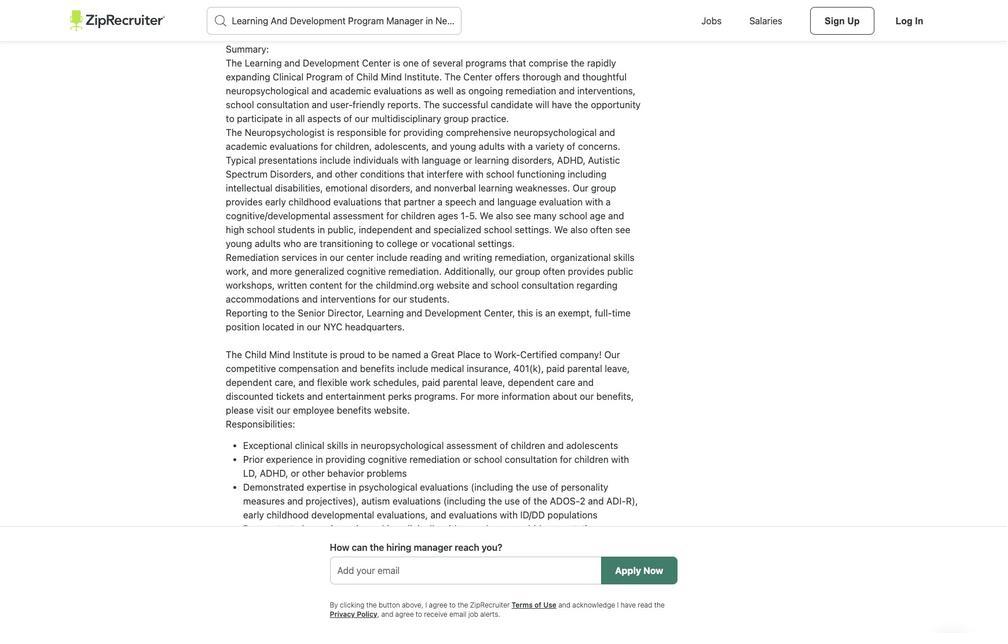 Task type: locate. For each thing, give the bounding box(es) containing it.
0 vertical spatial other
[[335, 169, 358, 180]]

provides down intellectual
[[226, 197, 263, 208]]

consultation up all
[[257, 100, 309, 110]]

responsible
[[337, 128, 387, 138]]

populations
[[548, 511, 598, 521]]

0 horizontal spatial adults
[[255, 239, 281, 249]]

0 vertical spatial well
[[437, 86, 454, 96]]

effective
[[282, 594, 320, 605]]

2 vertical spatial neuropsychological
[[361, 441, 444, 452]]

ados-
[[550, 497, 580, 507]]

1 vertical spatial we
[[555, 225, 568, 235]]

Search job title or keyword search field
[[207, 8, 461, 34]]

writing inside exceptional clinical skills in neuropsychological assessment of children and adolescents prior experience in providing cognitive remediation or school consultation for children with ld, adhd, or other behavior problems demonstrated expertise in psychological evaluations (including the use of personality measures and projectives), autism evaluations (including the use of the ados-2 and adi-r), early childhood developmental evaluations, and evaluations with id/dd populations demonstrated experience in working clinically with complex comorbid presentations including mood, anxiety, personality, and other psychiatric disorders prior experience supervising and training post-doctoral neuropsychology trainees demonstrated experience with professional writing as well as with public speaking strong interpersonal and communication skills and demonstrated ability to establish and maintain effective working relationships with a wide range of individuals/groups, motivated self-starter with great attitude, flexibility, and enterprising spirit
[[432, 566, 461, 577]]

trainees
[[558, 552, 593, 563]]

0 vertical spatial public
[[608, 267, 634, 277]]

skills
[[614, 253, 635, 263], [327, 441, 348, 452], [420, 580, 441, 591]]

be
[[379, 350, 390, 361]]

personality,
[[350, 538, 399, 549]]

and down range
[[465, 608, 481, 618]]

include down named
[[398, 364, 429, 374]]

content
[[310, 281, 343, 291]]

privacy
[[330, 611, 355, 619]]

nyc
[[324, 322, 343, 333]]

1 vertical spatial child
[[245, 350, 267, 361]]

and down 'students.'
[[407, 308, 423, 319]]

0 horizontal spatial dependent
[[226, 378, 272, 388]]

to down independent
[[376, 239, 384, 249]]

acknowledge
[[573, 602, 616, 610]]

log
[[896, 16, 913, 26]]

0 vertical spatial working
[[367, 525, 400, 535]]

and up employee
[[307, 392, 323, 402]]

provides
[[226, 197, 263, 208], [568, 267, 605, 277]]

group down autistic
[[591, 183, 617, 194]]

early up cognitive/developmental
[[265, 197, 286, 208]]

the
[[571, 58, 585, 68], [575, 100, 589, 110], [360, 281, 373, 291], [282, 308, 295, 319], [516, 483, 530, 493], [489, 497, 502, 507], [534, 497, 548, 507], [370, 543, 384, 553], [367, 602, 377, 610], [458, 602, 468, 610], [655, 602, 665, 610]]

practice.
[[472, 114, 509, 124]]

1 dependent from the left
[[226, 378, 272, 388]]

and up clinical
[[285, 58, 301, 68]]

1 horizontal spatial learning
[[367, 308, 404, 319]]

including left mood,
[[243, 538, 282, 549]]

1 horizontal spatial other
[[335, 169, 358, 180]]

or
[[464, 155, 473, 166], [420, 239, 429, 249], [463, 455, 472, 465], [291, 469, 300, 479]]

with up receive
[[416, 594, 434, 605]]

that up 'partner'
[[408, 169, 425, 180]]

language
[[422, 155, 461, 166], [498, 197, 537, 208]]

jobs
[[702, 16, 722, 26]]

written
[[278, 281, 307, 291]]

information
[[502, 392, 551, 402]]

1 horizontal spatial early
[[265, 197, 286, 208]]

well inside exceptional clinical skills in neuropsychological assessment of children and adolescents prior experience in providing cognitive remediation or school consultation for children with ld, adhd, or other behavior problems demonstrated expertise in psychological evaluations (including the use of personality measures and projectives), autism evaluations (including the use of the ados-2 and adi-r), early childhood developmental evaluations, and evaluations with id/dd populations demonstrated experience in working clinically with complex comorbid presentations including mood, anxiety, personality, and other psychiatric disorders prior experience supervising and training post-doctoral neuropsychology trainees demonstrated experience with professional writing as well as with public speaking strong interpersonal and communication skills and demonstrated ability to establish and maintain effective working relationships with a wide range of individuals/groups, motivated self-starter with great attitude, flexibility, and enterprising spirit
[[476, 566, 492, 577]]

writing inside 'summary: the learning and development center is one of several programs that comprise the rapidly expanding clinical program of child mind institute. the center offers thorough and thoughtful neuropsychological and academic evaluations as well as ongoing remediation and interventions, school consultation and user-friendly reports. the successful candidate will have the opportunity to participate in all aspects of our multidisciplinary group practice. the neuropsychologist is responsible for providing comprehensive neuropsychological and academic evaluations for children, adolescents, and young adults with a variety of concerns. typical presentations include individuals with language or learning disorders, adhd, autistic spectrum disorders, and other conditions that interfere with school functioning including intellectual disabilities, emotional disorders, and nonverbal learning weaknesses. our group provides early childhood evaluations that partner a speech and language evaluation with a cognitive/developmental assessment for children ages 1-5. we also see many school age and high school students in public, independent and specialized school settings. we also often see young adults who are transitioning to college or vocational settings. remediation services in our center include reading and writing remediation, organizational skills work, and more generalized cognitive remediation. additionally, our group often provides public workshops, written content for the childmind.org website and school consultation regarding accommodations and interventions for our students. reporting to the senior director, learning and development center, this is an exempt, full-time position located in our nyc headquarters.'
[[463, 253, 493, 263]]

0 vertical spatial adhd,
[[557, 155, 586, 166]]

reach
[[455, 543, 480, 553]]

1 vertical spatial more
[[477, 392, 499, 402]]

0 horizontal spatial writing
[[432, 566, 461, 577]]

demonstrated up strong
[[243, 566, 304, 577]]

childhood down measures
[[267, 511, 309, 521]]

neuropsychological inside exceptional clinical skills in neuropsychological assessment of children and adolescents prior experience in providing cognitive remediation or school consultation for children with ld, adhd, or other behavior problems demonstrated expertise in psychological evaluations (including the use of personality measures and projectives), autism evaluations (including the use of the ados-2 and adi-r), early childhood developmental evaluations, and evaluations with id/dd populations demonstrated experience in working clinically with complex comorbid presentations including mood, anxiety, personality, and other psychiatric disorders prior experience supervising and training post-doctoral neuropsychology trainees demonstrated experience with professional writing as well as with public speaking strong interpersonal and communication skills and demonstrated ability to establish and maintain effective working relationships with a wide range of individuals/groups, motivated self-starter with great attitude, flexibility, and enterprising spirit
[[361, 441, 444, 452]]

of up institute. at the left
[[422, 58, 430, 68]]

1 vertical spatial well
[[476, 566, 492, 577]]

1 horizontal spatial agree
[[429, 602, 448, 610]]

with
[[508, 142, 526, 152], [402, 155, 419, 166], [466, 169, 484, 180], [586, 197, 604, 208], [612, 455, 630, 465], [500, 511, 518, 521], [442, 525, 460, 535], [357, 566, 374, 577], [507, 566, 525, 577], [416, 594, 434, 605], [339, 608, 357, 618]]

paid up programs. on the bottom
[[422, 378, 441, 388]]

cognitive down center
[[347, 267, 386, 277]]

1 horizontal spatial adhd,
[[557, 155, 586, 166]]

remediation inside exceptional clinical skills in neuropsychological assessment of children and adolescents prior experience in providing cognitive remediation or school consultation for children with ld, adhd, or other behavior problems demonstrated expertise in psychological evaluations (including the use of personality measures and projectives), autism evaluations (including the use of the ados-2 and adi-r), early childhood developmental evaluations, and evaluations with id/dd populations demonstrated experience in working clinically with complex comorbid presentations including mood, anxiety, personality, and other psychiatric disorders prior experience supervising and training post-doctoral neuropsychology trainees demonstrated experience with professional writing as well as with public speaking strong interpersonal and communication skills and demonstrated ability to establish and maintain effective working relationships with a wide range of individuals/groups, motivated self-starter with great attitude, flexibility, and enterprising spirit
[[410, 455, 461, 465]]

0 vertical spatial academic
[[330, 86, 371, 96]]

learning down comprehensive
[[475, 155, 510, 166]]

0 vertical spatial provides
[[226, 197, 263, 208]]

located
[[263, 322, 294, 333]]

1 vertical spatial young
[[226, 239, 252, 249]]

0 horizontal spatial i
[[426, 602, 427, 610]]

public inside exceptional clinical skills in neuropsychological assessment of children and adolescents prior experience in providing cognitive remediation or school consultation for children with ld, adhd, or other behavior problems demonstrated expertise in psychological evaluations (including the use of personality measures and projectives), autism evaluations (including the use of the ados-2 and adi-r), early childhood developmental evaluations, and evaluations with id/dd populations demonstrated experience in working clinically with complex comorbid presentations including mood, anxiety, personality, and other psychiatric disorders prior experience supervising and training post-doctoral neuropsychology trainees demonstrated experience with professional writing as well as with public speaking strong interpersonal and communication skills and demonstrated ability to establish and maintain effective working relationships with a wide range of individuals/groups, motivated self-starter with great attitude, flexibility, and enterprising spirit
[[528, 566, 554, 577]]

of up id/dd
[[523, 497, 531, 507]]

salaries link
[[736, 0, 797, 42]]

0 vertical spatial assessment
[[333, 211, 384, 221]]

1 vertical spatial neuropsychological
[[514, 128, 597, 138]]

our right about
[[580, 392, 594, 402]]

and right ,
[[382, 611, 394, 619]]

2 vertical spatial include
[[398, 364, 429, 374]]

center up ongoing
[[464, 72, 493, 82]]

other up expertise
[[302, 469, 325, 479]]

starter
[[308, 608, 337, 618]]

0 vertical spatial group
[[444, 114, 469, 124]]

summary:
[[226, 44, 269, 55]]

childhood down disabilities,
[[289, 197, 331, 208]]

working
[[367, 525, 400, 535], [322, 594, 356, 605]]

0 vertical spatial prior
[[243, 455, 264, 465]]

1 horizontal spatial group
[[516, 267, 541, 277]]

up
[[848, 16, 860, 26]]

prior up ld, at the bottom of page
[[243, 455, 264, 465]]

consultation inside exceptional clinical skills in neuropsychological assessment of children and adolescents prior experience in providing cognitive remediation or school consultation for children with ld, adhd, or other behavior problems demonstrated expertise in psychological evaluations (including the use of personality measures and projectives), autism evaluations (including the use of the ados-2 and adi-r), early childhood developmental evaluations, and evaluations with id/dd populations demonstrated experience in working clinically with complex comorbid presentations including mood, anxiety, personality, and other psychiatric disorders prior experience supervising and training post-doctoral neuropsychology trainees demonstrated experience with professional writing as well as with public speaking strong interpersonal and communication skills and demonstrated ability to establish and maintain effective working relationships with a wide range of individuals/groups, motivated self-starter with great attitude, flexibility, and enterprising spirit
[[505, 455, 558, 465]]

adhd,
[[557, 155, 586, 166], [260, 469, 289, 479]]

1 vertical spatial early
[[243, 511, 264, 521]]

and right measures
[[287, 497, 303, 507]]

childhood inside 'summary: the learning and development center is one of several programs that comprise the rapidly expanding clinical program of child mind institute. the center offers thorough and thoughtful neuropsychological and academic evaluations as well as ongoing remediation and interventions, school consultation and user-friendly reports. the successful candidate will have the opportunity to participate in all aspects of our multidisciplinary group practice. the neuropsychologist is responsible for providing comprehensive neuropsychological and academic evaluations for children, adolescents, and young adults with a variety of concerns. typical presentations include individuals with language or learning disorders, adhd, autistic spectrum disorders, and other conditions that interfere with school functioning including intellectual disabilities, emotional disorders, and nonverbal learning weaknesses. our group provides early childhood evaluations that partner a speech and language evaluation with a cognitive/developmental assessment for children ages 1-5. we also see many school age and high school students in public, independent and specialized school settings. we also often see young adults who are transitioning to college or vocational settings. remediation services in our center include reading and writing remediation, organizational skills work, and more generalized cognitive remediation. additionally, our group often provides public workshops, written content for the childmind.org website and school consultation regarding accommodations and interventions for our students. reporting to the senior director, learning and development center, this is an exempt, full-time position located in our nyc headquarters.'
[[289, 197, 331, 208]]

terms of use link
[[512, 602, 557, 610]]

learning up expanding
[[245, 58, 282, 68]]

how can the hiring manager reach you?
[[330, 543, 503, 553]]

parental
[[568, 364, 603, 374], [443, 378, 478, 388]]

2 horizontal spatial children
[[575, 455, 609, 465]]

programs.
[[415, 392, 458, 402]]

we down many
[[555, 225, 568, 235]]

1 vertical spatial benefits
[[337, 406, 372, 416]]

you?
[[482, 543, 503, 553]]

leave,
[[605, 364, 630, 374], [481, 378, 506, 388]]

0 horizontal spatial group
[[444, 114, 469, 124]]

1 horizontal spatial we
[[555, 225, 568, 235]]

learning right nonverbal
[[479, 183, 513, 194]]

1 vertical spatial use
[[505, 497, 520, 507]]

0 vertical spatial skills
[[614, 253, 635, 263]]

0 vertical spatial also
[[496, 211, 514, 221]]

0 vertical spatial agree
[[429, 602, 448, 610]]

agree down above,
[[396, 611, 414, 619]]

0 vertical spatial demonstrated
[[243, 483, 304, 493]]

include down college
[[377, 253, 408, 263]]

see
[[516, 211, 531, 221], [616, 225, 631, 235]]

provides down organizational at the right top of page
[[568, 267, 605, 277]]

with down adolescents
[[612, 455, 630, 465]]

1 horizontal spatial adults
[[479, 142, 505, 152]]

children down "information"
[[511, 441, 546, 452]]

cognitive up problems
[[368, 455, 407, 465]]

1 vertical spatial center
[[464, 72, 493, 82]]

0 horizontal spatial early
[[243, 511, 264, 521]]

0 vertical spatial parental
[[568, 364, 603, 374]]

0 horizontal spatial well
[[437, 86, 454, 96]]

are
[[304, 239, 317, 249]]

child up competitive at the bottom left
[[245, 350, 267, 361]]

1 vertical spatial demonstrated
[[243, 525, 304, 535]]

0 horizontal spatial use
[[505, 497, 520, 507]]

disabilities,
[[275, 183, 323, 194]]

adhd, inside exceptional clinical skills in neuropsychological assessment of children and adolescents prior experience in providing cognitive remediation or school consultation for children with ld, adhd, or other behavior problems demonstrated expertise in psychological evaluations (including the use of personality measures and projectives), autism evaluations (including the use of the ados-2 and adi-r), early childhood developmental evaluations, and evaluations with id/dd populations demonstrated experience in working clinically with complex comorbid presentations including mood, anxiety, personality, and other psychiatric disorders prior experience supervising and training post-doctoral neuropsychology trainees demonstrated experience with professional writing as well as with public speaking strong interpersonal and communication skills and demonstrated ability to establish and maintain effective working relationships with a wide range of individuals/groups, motivated self-starter with great attitude, flexibility, and enterprising spirit
[[260, 469, 289, 479]]

0 horizontal spatial presentations
[[259, 155, 317, 166]]

young down high
[[226, 239, 252, 249]]

public up ability
[[528, 566, 554, 577]]

paid
[[547, 364, 565, 374], [422, 378, 441, 388]]

0 vertical spatial see
[[516, 211, 531, 221]]

school inside exceptional clinical skills in neuropsychological assessment of children and adolescents prior experience in providing cognitive remediation or school consultation for children with ld, adhd, or other behavior problems demonstrated expertise in psychological evaluations (including the use of personality measures and projectives), autism evaluations (including the use of the ados-2 and adi-r), early childhood developmental evaluations, and evaluations with id/dd populations demonstrated experience in working clinically with complex comorbid presentations including mood, anxiety, personality, and other psychiatric disorders prior experience supervising and training post-doctoral neuropsychology trainees demonstrated experience with professional writing as well as with public speaking strong interpersonal and communication skills and demonstrated ability to establish and maintain effective working relationships with a wide range of individuals/groups, motivated self-starter with great attitude, flexibility, and enterprising spirit
[[474, 455, 503, 465]]

1 vertical spatial disorders,
[[370, 183, 413, 194]]

0 horizontal spatial paid
[[422, 378, 441, 388]]

1 vertical spatial public
[[528, 566, 554, 577]]

dependent down 401(k),
[[508, 378, 555, 388]]

providing
[[404, 128, 444, 138], [326, 455, 366, 465]]

in down behavior
[[349, 483, 357, 493]]

children down adolescents
[[575, 455, 609, 465]]

0 vertical spatial children
[[401, 211, 435, 221]]

hiring
[[387, 543, 412, 553]]

also right 5.
[[496, 211, 514, 221]]

1 vertical spatial other
[[302, 469, 325, 479]]

adolescents,
[[375, 142, 429, 152]]

evaluations down the emotional
[[334, 197, 382, 208]]

0 vertical spatial have
[[552, 100, 572, 110]]

intellectual
[[226, 183, 273, 194]]

1 horizontal spatial more
[[477, 392, 499, 402]]

id/dd
[[521, 511, 545, 521]]

psychiatric
[[445, 538, 492, 549]]

institute
[[293, 350, 328, 361]]

writing up additionally,
[[463, 253, 493, 263]]

1 vertical spatial learning
[[479, 183, 513, 194]]

clinical
[[273, 72, 304, 82]]

providing inside 'summary: the learning and development center is one of several programs that comprise the rapidly expanding clinical program of child mind institute. the center offers thorough and thoughtful neuropsychological and academic evaluations as well as ongoing remediation and interventions, school consultation and user-friendly reports. the successful candidate will have the opportunity to participate in all aspects of our multidisciplinary group practice. the neuropsychologist is responsible for providing comprehensive neuropsychological and academic evaluations for children, adolescents, and young adults with a variety of concerns. typical presentations include individuals with language or learning disorders, adhd, autistic spectrum disorders, and other conditions that interfere with school functioning including intellectual disabilities, emotional disorders, and nonverbal learning weaknesses. our group provides early childhood evaluations that partner a speech and language evaluation with a cognitive/developmental assessment for children ages 1-5. we also see many school age and high school students in public, independent and specialized school settings. we also often see young adults who are transitioning to college or vocational settings. remediation services in our center include reading and writing remediation, organizational skills work, and more generalized cognitive remediation. additionally, our group often provides public workshops, written content for the childmind.org website and school consultation regarding accommodations and interventions for our students. reporting to the senior director, learning and development center, this is an exempt, full-time position located in our nyc headquarters.'
[[404, 128, 444, 138]]

with up psychiatric
[[442, 525, 460, 535]]

1 horizontal spatial remediation
[[506, 86, 557, 96]]

0 horizontal spatial providing
[[326, 455, 366, 465]]

adolescents
[[567, 441, 618, 452]]

paid up the care
[[547, 364, 565, 374]]

work,
[[226, 267, 249, 277]]

demonstrated up measures
[[243, 483, 304, 493]]

neuropsychological up the variety on the right top of page
[[514, 128, 597, 138]]

mood,
[[285, 538, 312, 549]]

working up personality,
[[367, 525, 400, 535]]

and right 'use'
[[559, 602, 571, 610]]

for up independent
[[387, 211, 399, 221]]

0 vertical spatial mind
[[381, 72, 402, 82]]

remediation
[[226, 253, 279, 263]]

child
[[357, 72, 379, 82], [245, 350, 267, 361]]

multidisciplinary
[[372, 114, 442, 124]]

including
[[568, 169, 607, 180], [243, 538, 282, 549]]

and up by at left bottom
[[333, 580, 349, 591]]

our right company!
[[605, 350, 621, 361]]

in up generalized
[[320, 253, 328, 263]]

academic
[[330, 86, 371, 96], [226, 142, 267, 152]]

group down successful at left top
[[444, 114, 469, 124]]

remediation down thorough
[[506, 86, 557, 96]]

early inside 'summary: the learning and development center is one of several programs that comprise the rapidly expanding clinical program of child mind institute. the center offers thorough and thoughtful neuropsychological and academic evaluations as well as ongoing remediation and interventions, school consultation and user-friendly reports. the successful candidate will have the opportunity to participate in all aspects of our multidisciplinary group practice. the neuropsychologist is responsible for providing comprehensive neuropsychological and academic evaluations for children, adolescents, and young adults with a variety of concerns. typical presentations include individuals with language or learning disorders, adhd, autistic spectrum disorders, and other conditions that interfere with school functioning including intellectual disabilities, emotional disorders, and nonverbal learning weaknesses. our group provides early childhood evaluations that partner a speech and language evaluation with a cognitive/developmental assessment for children ages 1-5. we also see many school age and high school students in public, independent and specialized school settings. we also often see young adults who are transitioning to college or vocational settings. remediation services in our center include reading and writing remediation, organizational skills work, and more generalized cognitive remediation. additionally, our group often provides public workshops, written content for the childmind.org website and school consultation regarding accommodations and interventions for our students. reporting to the senior director, learning and development center, this is an exempt, full-time position located in our nyc headquarters.'
[[265, 197, 286, 208]]

evaluation
[[539, 197, 583, 208]]

a up flexibility,
[[436, 594, 441, 605]]

candidate
[[491, 100, 533, 110]]

1 vertical spatial often
[[543, 267, 566, 277]]

in left the "public,"
[[318, 225, 325, 235]]

1 vertical spatial childhood
[[267, 511, 309, 521]]

often down organizational at the right top of page
[[543, 267, 566, 277]]

adults
[[479, 142, 505, 152], [255, 239, 281, 249]]

establish
[[564, 580, 602, 591]]

1 horizontal spatial neuropsychological
[[361, 441, 444, 452]]

1 vertical spatial agree
[[396, 611, 414, 619]]

1 vertical spatial language
[[498, 197, 537, 208]]

development up program
[[303, 58, 360, 68]]

1 horizontal spatial dependent
[[508, 378, 555, 388]]

skills up above,
[[420, 580, 441, 591]]

1 horizontal spatial writing
[[463, 253, 493, 263]]

the down summary:
[[226, 58, 242, 68]]

including inside 'summary: the learning and development center is one of several programs that comprise the rapidly expanding clinical program of child mind institute. the center offers thorough and thoughtful neuropsychological and academic evaluations as well as ongoing remediation and interventions, school consultation and user-friendly reports. the successful candidate will have the opportunity to participate in all aspects of our multidisciplinary group practice. the neuropsychologist is responsible for providing comprehensive neuropsychological and academic evaluations for children, adolescents, and young adults with a variety of concerns. typical presentations include individuals with language or learning disorders, adhd, autistic spectrum disorders, and other conditions that interfere with school functioning including intellectual disabilities, emotional disorders, and nonverbal learning weaknesses. our group provides early childhood evaluations that partner a speech and language evaluation with a cognitive/developmental assessment for children ages 1-5. we also see many school age and high school students in public, independent and specialized school settings. we also often see young adults who are transitioning to college or vocational settings. remediation services in our center include reading and writing remediation, organizational skills work, and more generalized cognitive remediation. additionally, our group often provides public workshops, written content for the childmind.org website and school consultation regarding accommodations and interventions for our students. reporting to the senior director, learning and development center, this is an exempt, full-time position located in our nyc headquarters.'
[[568, 169, 607, 180]]

1 vertical spatial see
[[616, 225, 631, 235]]

benefits down be
[[360, 364, 395, 374]]

0 vertical spatial remediation
[[506, 86, 557, 96]]

1 vertical spatial adults
[[255, 239, 281, 249]]

presentations inside 'summary: the learning and development center is one of several programs that comprise the rapidly expanding clinical program of child mind institute. the center offers thorough and thoughtful neuropsychological and academic evaluations as well as ongoing remediation and interventions, school consultation and user-friendly reports. the successful candidate will have the opportunity to participate in all aspects of our multidisciplinary group practice. the neuropsychologist is responsible for providing comprehensive neuropsychological and academic evaluations for children, adolescents, and young adults with a variety of concerns. typical presentations include individuals with language or learning disorders, adhd, autistic spectrum disorders, and other conditions that interfere with school functioning including intellectual disabilities, emotional disorders, and nonverbal learning weaknesses. our group provides early childhood evaluations that partner a speech and language evaluation with a cognitive/developmental assessment for children ages 1-5. we also see many school age and high school students in public, independent and specialized school settings. we also often see young adults who are transitioning to college or vocational settings. remediation services in our center include reading and writing remediation, organizational skills work, and more generalized cognitive remediation. additionally, our group often provides public workshops, written content for the childmind.org website and school consultation regarding accommodations and interventions for our students. reporting to the senior director, learning and development center, this is an exempt, full-time position located in our nyc headquarters.'
[[259, 155, 317, 166]]

we
[[480, 211, 494, 221], [555, 225, 568, 235]]

1 horizontal spatial including
[[568, 169, 607, 180]]

main element
[[69, 0, 939, 42]]

who
[[284, 239, 301, 249]]

1 horizontal spatial disorders,
[[512, 155, 555, 166]]

assessment
[[333, 211, 384, 221], [447, 441, 498, 452]]

email
[[450, 611, 467, 619]]

all
[[296, 114, 305, 124]]

position
[[226, 322, 260, 333]]

0 vertical spatial often
[[591, 225, 613, 235]]

0 horizontal spatial academic
[[226, 142, 267, 152]]

0 vertical spatial early
[[265, 197, 286, 208]]

young down comprehensive
[[450, 142, 477, 152]]

1 vertical spatial including
[[243, 538, 282, 549]]

1 vertical spatial consultation
[[522, 281, 574, 291]]

2 vertical spatial children
[[575, 455, 609, 465]]

to inside exceptional clinical skills in neuropsychological assessment of children and adolescents prior experience in providing cognitive remediation or school consultation for children with ld, adhd, or other behavior problems demonstrated expertise in psychological evaluations (including the use of personality measures and projectives), autism evaluations (including the use of the ados-2 and adi-r), early childhood developmental evaluations, and evaluations with id/dd populations demonstrated experience in working clinically with complex comorbid presentations including mood, anxiety, personality, and other psychiatric disorders prior experience supervising and training post-doctoral neuropsychology trainees demonstrated experience with professional writing as well as with public speaking strong interpersonal and communication skills and demonstrated ability to establish and maintain effective working relationships with a wide range of individuals/groups, motivated self-starter with great attitude, flexibility, and enterprising spirit
[[553, 580, 561, 591]]

writing down post-
[[432, 566, 461, 577]]

in down 'clinical'
[[316, 455, 323, 465]]

0 vertical spatial consultation
[[257, 100, 309, 110]]

2 horizontal spatial skills
[[614, 253, 635, 263]]

group down remediation,
[[516, 267, 541, 277]]

0 vertical spatial benefits
[[360, 364, 395, 374]]

language down "weaknesses."
[[498, 197, 537, 208]]

of down user-
[[344, 114, 353, 124]]

clinically
[[403, 525, 440, 535]]

1 i from the left
[[426, 602, 427, 610]]

dependent
[[226, 378, 272, 388], [508, 378, 555, 388]]

parental up for
[[443, 378, 478, 388]]

mind inside the child mind institute is proud to be named a great place to work-certified company! our competitive compensation and benefits include medical insurance, 401(k), paid parental leave, dependent care, and flexible work schedules, paid parental leave, dependent care and discounted tickets and entertainment perks programs. for more information about our benefits, please visit our employee benefits website. responsibilities:
[[269, 350, 291, 361]]

0 horizontal spatial our
[[573, 183, 589, 194]]

1 horizontal spatial development
[[425, 308, 482, 319]]

assessment inside exceptional clinical skills in neuropsychological assessment of children and adolescents prior experience in providing cognitive remediation or school consultation for children with ld, adhd, or other behavior problems demonstrated expertise in psychological evaluations (including the use of personality measures and projectives), autism evaluations (including the use of the ados-2 and adi-r), early childhood developmental evaluations, and evaluations with id/dd populations demonstrated experience in working clinically with complex comorbid presentations including mood, anxiety, personality, and other psychiatric disorders prior experience supervising and training post-doctoral neuropsychology trainees demonstrated experience with professional writing as well as with public speaking strong interpersonal and communication skills and demonstrated ability to establish and maintain effective working relationships with a wide range of individuals/groups, motivated self-starter with great attitude, flexibility, and enterprising spirit
[[447, 441, 498, 452]]

evaluations up clinically
[[420, 483, 469, 493]]

responsibilities:
[[226, 420, 295, 430]]

our
[[573, 183, 589, 194], [605, 350, 621, 361]]

0 horizontal spatial including
[[243, 538, 282, 549]]

other inside 'summary: the learning and development center is one of several programs that comprise the rapidly expanding clinical program of child mind institute. the center offers thorough and thoughtful neuropsychological and academic evaluations as well as ongoing remediation and interventions, school consultation and user-friendly reports. the successful candidate will have the opportunity to participate in all aspects of our multidisciplinary group practice. the neuropsychologist is responsible for providing comprehensive neuropsychological and academic evaluations for children, adolescents, and young adults with a variety of concerns. typical presentations include individuals with language or learning disorders, adhd, autistic spectrum disorders, and other conditions that interfere with school functioning including intellectual disabilities, emotional disorders, and nonverbal learning weaknesses. our group provides early childhood evaluations that partner a speech and language evaluation with a cognitive/developmental assessment for children ages 1-5. we also see many school age and high school students in public, independent and specialized school settings. we also often see young adults who are transitioning to college or vocational settings. remediation services in our center include reading and writing remediation, organizational skills work, and more generalized cognitive remediation. additionally, our group often provides public workshops, written content for the childmind.org website and school consultation regarding accommodations and interventions for our students. reporting to the senior director, learning and development center, this is an exempt, full-time position located in our nyc headquarters.'
[[335, 169, 358, 180]]

(including
[[471, 483, 514, 493], [444, 497, 486, 507]]

cognitive inside 'summary: the learning and development center is one of several programs that comprise the rapidly expanding clinical program of child mind institute. the center offers thorough and thoughtful neuropsychological and academic evaluations as well as ongoing remediation and interventions, school consultation and user-friendly reports. the successful candidate will have the opportunity to participate in all aspects of our multidisciplinary group practice. the neuropsychologist is responsible for providing comprehensive neuropsychological and academic evaluations for children, adolescents, and young adults with a variety of concerns. typical presentations include individuals with language or learning disorders, adhd, autistic spectrum disorders, and other conditions that interfere with school functioning including intellectual disabilities, emotional disorders, and nonverbal learning weaknesses. our group provides early childhood evaluations that partner a speech and language evaluation with a cognitive/developmental assessment for children ages 1-5. we also see many school age and high school students in public, independent and specialized school settings. we also often see young adults who are transitioning to college or vocational settings. remediation services in our center include reading and writing remediation, organizational skills work, and more generalized cognitive remediation. additionally, our group often provides public workshops, written content for the childmind.org website and school consultation regarding accommodations and interventions for our students. reporting to the senior director, learning and development center, this is an exempt, full-time position located in our nyc headquarters.'
[[347, 267, 386, 277]]

our down senior
[[307, 322, 321, 333]]

children down 'partner'
[[401, 211, 435, 221]]

is left the proud
[[331, 350, 337, 361]]

of left 'use'
[[535, 602, 542, 610]]

and down apply
[[605, 580, 621, 591]]

providing down the "multidisciplinary"
[[404, 128, 444, 138]]

of down "information"
[[500, 441, 509, 452]]

young
[[450, 142, 477, 152], [226, 239, 252, 249]]



Task type: describe. For each thing, give the bounding box(es) containing it.
is inside the child mind institute is proud to be named a great place to work-certified company! our competitive compensation and benefits include medical insurance, 401(k), paid parental leave, dependent care, and flexible work schedules, paid parental leave, dependent care and discounted tickets and entertainment perks programs. for more information about our benefits, please visit our employee benefits website. responsibilities:
[[331, 350, 337, 361]]

and up senior
[[302, 294, 318, 305]]

0 horizontal spatial young
[[226, 239, 252, 249]]

complex
[[463, 525, 499, 535]]

in up can
[[357, 525, 364, 535]]

ziprecruiter image
[[69, 10, 165, 31]]

2 horizontal spatial other
[[420, 538, 443, 549]]

more inside the child mind institute is proud to be named a great place to work-certified company! our competitive compensation and benefits include medical insurance, 401(k), paid parental leave, dependent care, and flexible work schedules, paid parental leave, dependent care and discounted tickets and entertainment perks programs. for more information about our benefits, please visit our employee benefits website. responsibilities:
[[477, 392, 499, 402]]

have inside by clicking the button above, i agree to the ziprecruiter terms of use and acknowledge i have read the privacy policy , and agree to receive email job alerts.
[[621, 602, 636, 610]]

as down institute. at the left
[[425, 86, 435, 96]]

to left participate
[[226, 114, 235, 124]]

tickets
[[276, 392, 305, 402]]

1 vertical spatial working
[[322, 594, 356, 605]]

for down the "childmind.org"
[[379, 294, 391, 305]]

autistic
[[588, 155, 621, 166]]

as up demonstrated
[[495, 566, 505, 577]]

child inside the child mind institute is proud to be named a great place to work-certified company! our competitive compensation and benefits include medical insurance, 401(k), paid parental leave, dependent care, and flexible work schedules, paid parental leave, dependent care and discounted tickets and entertainment perks programs. for more information about our benefits, please visit our employee benefits website. responsibilities:
[[245, 350, 267, 361]]

1 horizontal spatial use
[[532, 483, 548, 493]]

individuals
[[354, 155, 399, 166]]

with down adolescents, on the top of page
[[402, 155, 419, 166]]

remediation inside 'summary: the learning and development center is one of several programs that comprise the rapidly expanding clinical program of child mind institute. the center offers thorough and thoughtful neuropsychological and academic evaluations as well as ongoing remediation and interventions, school consultation and user-friendly reports. the successful candidate will have the opportunity to participate in all aspects of our multidisciplinary group practice. the neuropsychologist is responsible for providing comprehensive neuropsychological and academic evaluations for children, adolescents, and young adults with a variety of concerns. typical presentations include individuals with language or learning disorders, adhd, autistic spectrum disorders, and other conditions that interfere with school functioning including intellectual disabilities, emotional disorders, and nonverbal learning weaknesses. our group provides early childhood evaluations that partner a speech and language evaluation with a cognitive/developmental assessment for children ages 1-5. we also see many school age and high school students in public, independent and specialized school settings. we also often see young adults who are transitioning to college or vocational settings. remediation services in our center include reading and writing remediation, organizational skills work, and more generalized cognitive remediation. additionally, our group often provides public workshops, written content for the childmind.org website and school consultation regarding accommodations and interventions for our students. reporting to the senior director, learning and development center, this is an exempt, full-time position located in our nyc headquarters.'
[[506, 86, 557, 96]]

comprehensive
[[446, 128, 512, 138]]

for inside exceptional clinical skills in neuropsychological assessment of children and adolescents prior experience in providing cognitive remediation or school consultation for children with ld, adhd, or other behavior problems demonstrated expertise in psychological evaluations (including the use of personality measures and projectives), autism evaluations (including the use of the ados-2 and adi-r), early childhood developmental evaluations, and evaluations with id/dd populations demonstrated experience in working clinically with complex comorbid presentations including mood, anxiety, personality, and other psychiatric disorders prior experience supervising and training post-doctoral neuropsychology trainees demonstrated experience with professional writing as well as with public speaking strong interpersonal and communication skills and demonstrated ability to establish and maintain effective working relationships with a wide range of individuals/groups, motivated self-starter with great attitude, flexibility, and enterprising spirit
[[560, 455, 572, 465]]

motivated
[[243, 608, 286, 618]]

experience down mood,
[[266, 552, 313, 563]]

evaluations up reports.
[[374, 86, 422, 96]]

schedules,
[[373, 378, 420, 388]]

interventions,
[[578, 86, 636, 96]]

compensation
[[279, 364, 339, 374]]

and right 2
[[588, 497, 604, 507]]

disorders
[[494, 538, 535, 549]]

to left be
[[368, 350, 376, 361]]

Add your email email field
[[330, 557, 602, 585]]

conditions
[[360, 169, 405, 180]]

0 vertical spatial language
[[422, 155, 461, 166]]

experience up anxiety,
[[307, 525, 354, 535]]

and down the proud
[[342, 364, 358, 374]]

apply now
[[615, 566, 664, 577]]

and down additionally,
[[473, 281, 488, 291]]

work-
[[495, 350, 521, 361]]

projectives),
[[306, 497, 359, 507]]

by
[[330, 602, 338, 610]]

concerns.
[[578, 142, 621, 152]]

evaluations down the neuropsychologist
[[270, 142, 318, 152]]

care
[[557, 378, 576, 388]]

college
[[387, 239, 418, 249]]

0 vertical spatial (including
[[471, 483, 514, 493]]

in left all
[[286, 114, 293, 124]]

and up aspects
[[312, 100, 328, 110]]

1 vertical spatial settings.
[[478, 239, 515, 249]]

by clicking the button above, i agree to the ziprecruiter terms of use and acknowledge i have read the privacy policy , and agree to receive email job alerts.
[[330, 602, 665, 619]]

the down several
[[445, 72, 461, 82]]

r),
[[626, 497, 638, 507]]

2 demonstrated from the top
[[243, 525, 304, 535]]

enterprising
[[484, 608, 535, 618]]

3 demonstrated from the top
[[243, 566, 304, 577]]

and down program
[[312, 86, 328, 96]]

regarding
[[577, 281, 618, 291]]

childhood inside exceptional clinical skills in neuropsychological assessment of children and adolescents prior experience in providing cognitive remediation or school consultation for children with ld, adhd, or other behavior problems demonstrated expertise in psychological evaluations (including the use of personality measures and projectives), autism evaluations (including the use of the ados-2 and adi-r), early childhood developmental evaluations, and evaluations with id/dd populations demonstrated experience in working clinically with complex comorbid presentations including mood, anxiety, personality, and other psychiatric disorders prior experience supervising and training post-doctoral neuropsychology trainees demonstrated experience with professional writing as well as with public speaking strong interpersonal and communication skills and demonstrated ability to establish and maintain effective working relationships with a wide range of individuals/groups, motivated self-starter with great attitude, flexibility, and enterprising spirit
[[267, 511, 309, 521]]

early inside exceptional clinical skills in neuropsychological assessment of children and adolescents prior experience in providing cognitive remediation or school consultation for children with ld, adhd, or other behavior problems demonstrated expertise in psychological evaluations (including the use of personality measures and projectives), autism evaluations (including the use of the ados-2 and adi-r), early childhood developmental evaluations, and evaluations with id/dd populations demonstrated experience in working clinically with complex comorbid presentations including mood, anxiety, personality, and other psychiatric disorders prior experience supervising and training post-doctoral neuropsychology trainees demonstrated experience with professional writing as well as with public speaking strong interpersonal and communication skills and demonstrated ability to establish and maintain effective working relationships with a wide range of individuals/groups, motivated self-starter with great attitude, flexibility, and enterprising spirit
[[243, 511, 264, 521]]

great
[[360, 608, 382, 618]]

providing inside exceptional clinical skills in neuropsychological assessment of children and adolescents prior experience in providing cognitive remediation or school consultation for children with ld, adhd, or other behavior problems demonstrated expertise in psychological evaluations (including the use of personality measures and projectives), autism evaluations (including the use of the ados-2 and adi-r), early childhood developmental evaluations, and evaluations with id/dd populations demonstrated experience in working clinically with complex comorbid presentations including mood, anxiety, personality, and other psychiatric disorders prior experience supervising and training post-doctoral neuropsychology trainees demonstrated experience with professional writing as well as with public speaking strong interpersonal and communication skills and demonstrated ability to establish and maintain effective working relationships with a wide range of individuals/groups, motivated self-starter with great attitude, flexibility, and enterprising spirit
[[326, 455, 366, 465]]

and down vocational
[[445, 253, 461, 263]]

neuropsychologist
[[245, 128, 325, 138]]

our up responsible
[[355, 114, 369, 124]]

1-
[[461, 211, 470, 221]]

cognitive inside exceptional clinical skills in neuropsychological assessment of children and adolescents prior experience in providing cognitive remediation or school consultation for children with ld, adhd, or other behavior problems demonstrated expertise in psychological evaluations (including the use of personality measures and projectives), autism evaluations (including the use of the ados-2 and adi-r), early childhood developmental evaluations, and evaluations with id/dd populations demonstrated experience in working clinically with complex comorbid presentations including mood, anxiety, personality, and other psychiatric disorders prior experience supervising and training post-doctoral neuropsychology trainees demonstrated experience with professional writing as well as with public speaking strong interpersonal and communication skills and demonstrated ability to establish and maintain effective working relationships with a wide range of individuals/groups, motivated self-starter with great attitude, flexibility, and enterprising spirit
[[368, 455, 407, 465]]

and up clinically
[[431, 511, 447, 521]]

comprise
[[529, 58, 569, 68]]

a left the variety on the right top of page
[[528, 142, 533, 152]]

for up adolescents, on the top of page
[[389, 128, 401, 138]]

many
[[534, 211, 557, 221]]

evaluations,
[[377, 511, 428, 521]]

1 vertical spatial (including
[[444, 497, 486, 507]]

0 vertical spatial settings.
[[515, 225, 552, 235]]

headquarters.
[[345, 322, 405, 333]]

of up ados-
[[550, 483, 559, 493]]

to down above,
[[416, 611, 422, 619]]

salaries
[[750, 16, 783, 26]]

a inside the child mind institute is proud to be named a great place to work-certified company! our competitive compensation and benefits include medical insurance, 401(k), paid parental leave, dependent care, and flexible work schedules, paid parental leave, dependent care and discounted tickets and entertainment perks programs. for more information about our benefits, please visit our employee benefits website. responsibilities:
[[424, 350, 429, 361]]

adhd, inside 'summary: the learning and development center is one of several programs that comprise the rapidly expanding clinical program of child mind institute. the center offers thorough and thoughtful neuropsychological and academic evaluations as well as ongoing remediation and interventions, school consultation and user-friendly reports. the successful candidate will have the opportunity to participate in all aspects of our multidisciplinary group practice. the neuropsychologist is responsible for providing comprehensive neuropsychological and academic evaluations for children, adolescents, and young adults with a variety of concerns. typical presentations include individuals with language or learning disorders, adhd, autistic spectrum disorders, and other conditions that interfere with school functioning including intellectual disabilities, emotional disorders, and nonverbal learning weaknesses. our group provides early childhood evaluations that partner a speech and language evaluation with a cognitive/developmental assessment for children ages 1-5. we also see many school age and high school students in public, independent and specialized school settings. we also often see young adults who are transitioning to college or vocational settings. remediation services in our center include reading and writing remediation, organizational skills work, and more generalized cognitive remediation. additionally, our group often provides public workshops, written content for the childmind.org website and school consultation regarding accommodations and interventions for our students. reporting to the senior director, learning and development center, this is an exempt, full-time position located in our nyc headquarters.'
[[557, 155, 586, 166]]

and right the care
[[578, 378, 594, 388]]

2 i from the left
[[617, 602, 619, 610]]

students
[[278, 225, 315, 235]]

evaluations up evaluations,
[[393, 497, 441, 507]]

and up the concerns.
[[600, 128, 616, 138]]

0 vertical spatial neuropsychological
[[226, 86, 309, 96]]

0 horizontal spatial we
[[480, 211, 494, 221]]

1 horizontal spatial also
[[571, 225, 588, 235]]

speech
[[445, 197, 477, 208]]

the right reports.
[[424, 100, 440, 110]]

alerts.
[[481, 611, 501, 619]]

a inside exceptional clinical skills in neuropsychological assessment of children and adolescents prior experience in providing cognitive remediation or school consultation for children with ld, adhd, or other behavior problems demonstrated expertise in psychological evaluations (including the use of personality measures and projectives), autism evaluations (including the use of the ados-2 and adi-r), early childhood developmental evaluations, and evaluations with id/dd populations demonstrated experience in working clinically with complex comorbid presentations including mood, anxiety, personality, and other psychiatric disorders prior experience supervising and training post-doctoral neuropsychology trainees demonstrated experience with professional writing as well as with public speaking strong interpersonal and communication skills and demonstrated ability to establish and maintain effective working relationships with a wide range of individuals/groups, motivated self-starter with great attitude, flexibility, and enterprising spirit
[[436, 594, 441, 605]]

of down demonstrated
[[493, 594, 502, 605]]

time
[[612, 308, 631, 319]]

1 prior from the top
[[243, 455, 264, 465]]

reading
[[410, 253, 443, 263]]

0 vertical spatial center
[[362, 58, 391, 68]]

and left adolescents
[[548, 441, 564, 452]]

2 horizontal spatial group
[[591, 183, 617, 194]]

remediation,
[[495, 253, 549, 263]]

adi-
[[607, 497, 626, 507]]

weaknesses.
[[516, 183, 571, 194]]

of right program
[[345, 72, 354, 82]]

0 vertical spatial include
[[320, 155, 351, 166]]

401(k),
[[514, 364, 544, 374]]

policy
[[357, 611, 378, 619]]

ld,
[[243, 469, 257, 479]]

exceptional clinical skills in neuropsychological assessment of children and adolescents prior experience in providing cognitive remediation or school consultation for children with ld, adhd, or other behavior problems demonstrated expertise in psychological evaluations (including the use of personality measures and projectives), autism evaluations (including the use of the ados-2 and adi-r), early childhood developmental evaluations, and evaluations with id/dd populations demonstrated experience in working clinically with complex comorbid presentations including mood, anxiety, personality, and other psychiatric disorders prior experience supervising and training post-doctoral neuropsychology trainees demonstrated experience with professional writing as well as with public speaking strong interpersonal and communication skills and demonstrated ability to establish and maintain effective working relationships with a wide range of individuals/groups, motivated self-starter with great attitude, flexibility, and enterprising spirit
[[243, 441, 638, 618]]

2 prior from the top
[[243, 552, 264, 563]]

and up the wide
[[444, 580, 460, 591]]

0 horizontal spatial often
[[543, 267, 566, 277]]

0 horizontal spatial that
[[385, 197, 401, 208]]

1 vertical spatial paid
[[422, 378, 441, 388]]

medical
[[431, 364, 464, 374]]

our down transitioning
[[330, 253, 344, 263]]

0 vertical spatial adults
[[479, 142, 505, 152]]

0 horizontal spatial leave,
[[481, 378, 506, 388]]

children inside 'summary: the learning and development center is one of several programs that comprise the rapidly expanding clinical program of child mind institute. the center offers thorough and thoughtful neuropsychological and academic evaluations as well as ongoing remediation and interventions, school consultation and user-friendly reports. the successful candidate will have the opportunity to participate in all aspects of our multidisciplinary group practice. the neuropsychologist is responsible for providing comprehensive neuropsychological and academic evaluations for children, adolescents, and young adults with a variety of concerns. typical presentations include individuals with language or learning disorders, adhd, autistic spectrum disorders, and other conditions that interfere with school functioning including intellectual disabilities, emotional disorders, and nonverbal learning weaknesses. our group provides early childhood evaluations that partner a speech and language evaluation with a cognitive/developmental assessment for children ages 1-5. we also see many school age and high school students in public, independent and specialized school settings. we also often see young adults who are transitioning to college or vocational settings. remediation services in our center include reading and writing remediation, organizational skills work, and more generalized cognitive remediation. additionally, our group often provides public workshops, written content for the childmind.org website and school consultation regarding accommodations and interventions for our students. reporting to the senior director, learning and development center, this is an exempt, full-time position located in our nyc headquarters.'
[[401, 211, 435, 221]]

0 vertical spatial learning
[[475, 155, 510, 166]]

our inside 'summary: the learning and development center is one of several programs that comprise the rapidly expanding clinical program of child mind institute. the center offers thorough and thoughtful neuropsychological and academic evaluations as well as ongoing remediation and interventions, school consultation and user-friendly reports. the successful candidate will have the opportunity to participate in all aspects of our multidisciplinary group practice. the neuropsychologist is responsible for providing comprehensive neuropsychological and academic evaluations for children, adolescents, and young adults with a variety of concerns. typical presentations include individuals with language or learning disorders, adhd, autistic spectrum disorders, and other conditions that interfere with school functioning including intellectual disabilities, emotional disorders, and nonverbal learning weaknesses. our group provides early childhood evaluations that partner a speech and language evaluation with a cognitive/developmental assessment for children ages 1-5. we also see many school age and high school students in public, independent and specialized school settings. we also often see young adults who are transitioning to college or vocational settings. remediation services in our center include reading and writing remediation, organizational skills work, and more generalized cognitive remediation. additionally, our group often provides public workshops, written content for the childmind.org website and school consultation regarding accommodations and interventions for our students. reporting to the senior director, learning and development center, this is an exempt, full-time position located in our nyc headquarters.'
[[573, 183, 589, 194]]

0 horizontal spatial learning
[[245, 58, 282, 68]]

visit
[[257, 406, 274, 416]]

1 vertical spatial skills
[[327, 441, 348, 452]]

to up insurance,
[[483, 350, 492, 361]]

is left an
[[536, 308, 543, 319]]

and up the interfere
[[432, 142, 448, 152]]

developmental
[[312, 511, 375, 521]]

individuals/groups,
[[505, 594, 585, 605]]

as down doctoral
[[463, 566, 473, 577]]

children,
[[335, 142, 372, 152]]

for left children,
[[321, 142, 333, 152]]

of right the variety on the right top of page
[[567, 142, 576, 152]]

certified
[[521, 350, 558, 361]]

well inside 'summary: the learning and development center is one of several programs that comprise the rapidly expanding clinical program of child mind institute. the center offers thorough and thoughtful neuropsychological and academic evaluations as well as ongoing remediation and interventions, school consultation and user-friendly reports. the successful candidate will have the opportunity to participate in all aspects of our multidisciplinary group practice. the neuropsychologist is responsible for providing comprehensive neuropsychological and academic evaluations for children, adolescents, and young adults with a variety of concerns. typical presentations include individuals with language or learning disorders, adhd, autistic spectrum disorders, and other conditions that interfere with school functioning including intellectual disabilities, emotional disorders, and nonverbal learning weaknesses. our group provides early childhood evaluations that partner a speech and language evaluation with a cognitive/developmental assessment for children ages 1-5. we also see many school age and high school students in public, independent and specialized school settings. we also often see young adults who are transitioning to college or vocational settings. remediation services in our center include reading and writing remediation, organizational skills work, and more generalized cognitive remediation. additionally, our group often provides public workshops, written content for the childmind.org website and school consultation regarding accommodations and interventions for our students. reporting to the senior director, learning and development center, this is an exempt, full-time position located in our nyc headquarters.'
[[437, 86, 454, 96]]

child inside 'summary: the learning and development center is one of several programs that comprise the rapidly expanding clinical program of child mind institute. the center offers thorough and thoughtful neuropsychological and academic evaluations as well as ongoing remediation and interventions, school consultation and user-friendly reports. the successful candidate will have the opportunity to participate in all aspects of our multidisciplinary group practice. the neuropsychologist is responsible for providing comprehensive neuropsychological and academic evaluations for children, adolescents, and young adults with a variety of concerns. typical presentations include individuals with language or learning disorders, adhd, autistic spectrum disorders, and other conditions that interfere with school functioning including intellectual disabilities, emotional disorders, and nonverbal learning weaknesses. our group provides early childhood evaluations that partner a speech and language evaluation with a cognitive/developmental assessment for children ages 1-5. we also see many school age and high school students in public, independent and specialized school settings. we also often see young adults who are transitioning to college or vocational settings. remediation services in our center include reading and writing remediation, organizational skills work, and more generalized cognitive remediation. additionally, our group often provides public workshops, written content for the childmind.org website and school consultation regarding accommodations and interventions for our students. reporting to the senior director, learning and development center, this is an exempt, full-time position located in our nyc headquarters.'
[[357, 72, 379, 82]]

0 horizontal spatial development
[[303, 58, 360, 68]]

skills inside 'summary: the learning and development center is one of several programs that comprise the rapidly expanding clinical program of child mind institute. the center offers thorough and thoughtful neuropsychological and academic evaluations as well as ongoing remediation and interventions, school consultation and user-friendly reports. the successful candidate will have the opportunity to participate in all aspects of our multidisciplinary group practice. the neuropsychologist is responsible for providing comprehensive neuropsychological and academic evaluations for children, adolescents, and young adults with a variety of concerns. typical presentations include individuals with language or learning disorders, adhd, autistic spectrum disorders, and other conditions that interfere with school functioning including intellectual disabilities, emotional disorders, and nonverbal learning weaknesses. our group provides early childhood evaluations that partner a speech and language evaluation with a cognitive/developmental assessment for children ages 1-5. we also see many school age and high school students in public, independent and specialized school settings. we also often see young adults who are transitioning to college or vocational settings. remediation services in our center include reading and writing remediation, organizational skills work, and more generalized cognitive remediation. additionally, our group often provides public workshops, written content for the childmind.org website and school consultation regarding accommodations and interventions for our students. reporting to the senior director, learning and development center, this is an exempt, full-time position located in our nyc headquarters.'
[[614, 253, 635, 263]]

and up the emotional
[[317, 169, 333, 180]]

include inside the child mind institute is proud to be named a great place to work-certified company! our competitive compensation and benefits include medical insurance, 401(k), paid parental leave, dependent care, and flexible work schedules, paid parental leave, dependent care and discounted tickets and entertainment perks programs. for more information about our benefits, please visit our employee benefits website. responsibilities:
[[398, 364, 429, 374]]

and up training
[[401, 538, 417, 549]]

and down compensation
[[299, 378, 315, 388]]

about
[[553, 392, 578, 402]]

with up communication
[[357, 566, 374, 577]]

director,
[[328, 308, 365, 319]]

as up successful at left top
[[456, 86, 466, 96]]

assessment inside 'summary: the learning and development center is one of several programs that comprise the rapidly expanding clinical program of child mind institute. the center offers thorough and thoughtful neuropsychological and academic evaluations as well as ongoing remediation and interventions, school consultation and user-friendly reports. the successful candidate will have the opportunity to participate in all aspects of our multidisciplinary group practice. the neuropsychologist is responsible for providing comprehensive neuropsychological and academic evaluations for children, adolescents, and young adults with a variety of concerns. typical presentations include individuals with language or learning disorders, adhd, autistic spectrum disorders, and other conditions that interfere with school functioning including intellectual disabilities, emotional disorders, and nonverbal learning weaknesses. our group provides early childhood evaluations that partner a speech and language evaluation with a cognitive/developmental assessment for children ages 1-5. we also see many school age and high school students in public, independent and specialized school settings. we also often see young adults who are transitioning to college or vocational settings. remediation services in our center include reading and writing remediation, organizational skills work, and more generalized cognitive remediation. additionally, our group often provides public workshops, written content for the childmind.org website and school consultation regarding accommodations and interventions for our students. reporting to the senior director, learning and development center, this is an exempt, full-time position located in our nyc headquarters.'
[[333, 211, 384, 221]]

our down the "childmind.org"
[[393, 294, 407, 305]]

experience down 'clinical'
[[266, 455, 313, 465]]

independent
[[359, 225, 413, 235]]

0 vertical spatial young
[[450, 142, 477, 152]]

problems
[[367, 469, 407, 479]]

the up typical
[[226, 128, 242, 138]]

and up 'partner'
[[416, 183, 432, 194]]

ziprecruiter
[[470, 602, 510, 610]]

public inside 'summary: the learning and development center is one of several programs that comprise the rapidly expanding clinical program of child mind institute. the center offers thorough and thoughtful neuropsychological and academic evaluations as well as ongoing remediation and interventions, school consultation and user-friendly reports. the successful candidate will have the opportunity to participate in all aspects of our multidisciplinary group practice. the neuropsychologist is responsible for providing comprehensive neuropsychological and academic evaluations for children, adolescents, and young adults with a variety of concerns. typical presentations include individuals with language or learning disorders, adhd, autistic spectrum disorders, and other conditions that interfere with school functioning including intellectual disabilities, emotional disorders, and nonverbal learning weaknesses. our group provides early childhood evaluations that partner a speech and language evaluation with a cognitive/developmental assessment for children ages 1-5. we also see many school age and high school students in public, independent and specialized school settings. we also often see young adults who are transitioning to college or vocational settings. remediation services in our center include reading and writing remediation, organizational skills work, and more generalized cognitive remediation. additionally, our group often provides public workshops, written content for the childmind.org website and school consultation regarding accommodations and interventions for our students. reporting to the senior director, learning and development center, this is an exempt, full-time position located in our nyc headquarters.'
[[608, 267, 634, 277]]

1 horizontal spatial see
[[616, 225, 631, 235]]

our down tickets at bottom
[[276, 406, 291, 416]]

1 horizontal spatial paid
[[547, 364, 565, 374]]

the child mind institute is proud to be named a great place to work-certified company! our competitive compensation and benefits include medical insurance, 401(k), paid parental leave, dependent care, and flexible work schedules, paid parental leave, dependent care and discounted tickets and entertainment perks programs. for more information about our benefits, please visit our employee benefits website. responsibilities:
[[226, 350, 634, 430]]

flexible
[[317, 378, 348, 388]]

comorbid
[[501, 525, 542, 535]]

with up age
[[586, 197, 604, 208]]

1 vertical spatial include
[[377, 253, 408, 263]]

rapidly
[[588, 58, 617, 68]]

with down neuropsychology
[[507, 566, 525, 577]]

to up located
[[270, 308, 279, 319]]

presentations inside exceptional clinical skills in neuropsychological assessment of children and adolescents prior experience in providing cognitive remediation or school consultation for children with ld, adhd, or other behavior problems demonstrated expertise in psychological evaluations (including the use of personality measures and projectives), autism evaluations (including the use of the ados-2 and adi-r), early childhood developmental evaluations, and evaluations with id/dd populations demonstrated experience in working clinically with complex comorbid presentations including mood, anxiety, personality, and other psychiatric disorders prior experience supervising and training post-doctoral neuropsychology trainees demonstrated experience with professional writing as well as with public speaking strong interpersonal and communication skills and demonstrated ability to establish and maintain effective working relationships with a wide range of individuals/groups, motivated self-starter with great attitude, flexibility, and enterprising spirit
[[544, 525, 603, 535]]

benefits,
[[597, 392, 634, 402]]

in down senior
[[297, 322, 305, 333]]

1 horizontal spatial parental
[[568, 364, 603, 374]]

1 horizontal spatial provides
[[568, 267, 605, 277]]

aspects
[[308, 114, 341, 124]]

sign up
[[825, 16, 860, 26]]

1 horizontal spatial leave,
[[605, 364, 630, 374]]

disorders,
[[270, 169, 314, 180]]

and right age
[[609, 211, 625, 221]]

perks
[[388, 392, 412, 402]]

for
[[461, 392, 475, 402]]

0 horizontal spatial agree
[[396, 611, 414, 619]]

and down comprise
[[564, 72, 580, 82]]

sign
[[825, 16, 845, 26]]

speaking
[[556, 566, 595, 577]]

1 vertical spatial development
[[425, 308, 482, 319]]

is down aspects
[[328, 128, 335, 138]]

an
[[546, 308, 556, 319]]

evaluations up complex
[[449, 511, 498, 521]]

of inside by clicking the button above, i agree to the ziprecruiter terms of use and acknowledge i have read the privacy policy , and agree to receive email job alerts.
[[535, 602, 542, 610]]

care,
[[275, 378, 296, 388]]

0 horizontal spatial parental
[[443, 378, 478, 388]]

a down autistic
[[606, 197, 611, 208]]

childmind.org
[[376, 281, 434, 291]]

in up behavior
[[351, 441, 358, 452]]

neuropsychology
[[482, 552, 556, 563]]

more inside 'summary: the learning and development center is one of several programs that comprise the rapidly expanding clinical program of child mind institute. the center offers thorough and thoughtful neuropsychological and academic evaluations as well as ongoing remediation and interventions, school consultation and user-friendly reports. the successful candidate will have the opportunity to participate in all aspects of our multidisciplinary group practice. the neuropsychologist is responsible for providing comprehensive neuropsychological and academic evaluations for children, adolescents, and young adults with a variety of concerns. typical presentations include individuals with language or learning disorders, adhd, autistic spectrum disorders, and other conditions that interfere with school functioning including intellectual disabilities, emotional disorders, and nonverbal learning weaknesses. our group provides early childhood evaluations that partner a speech and language evaluation with a cognitive/developmental assessment for children ages 1-5. we also see many school age and high school students in public, independent and specialized school settings. we also often see young adults who are transitioning to college or vocational settings. remediation services in our center include reading and writing remediation, organizational skills work, and more generalized cognitive remediation. additionally, our group often provides public workshops, written content for the childmind.org website and school consultation regarding accommodations and interventions for our students. reporting to the senior director, learning and development center, this is an exempt, full-time position located in our nyc headquarters.'
[[270, 267, 292, 277]]

2 horizontal spatial that
[[509, 58, 526, 68]]

will
[[536, 100, 550, 110]]

0 horizontal spatial other
[[302, 469, 325, 479]]

with up nonverbal
[[466, 169, 484, 180]]

age
[[590, 211, 606, 221]]

2 dependent from the left
[[508, 378, 555, 388]]

is left "one"
[[394, 58, 401, 68]]

the inside the child mind institute is proud to be named a great place to work-certified company! our competitive compensation and benefits include medical insurance, 401(k), paid parental leave, dependent care, and flexible work schedules, paid parental leave, dependent care and discounted tickets and entertainment perks programs. for more information about our benefits, please visit our employee benefits website. responsibilities:
[[226, 350, 242, 361]]

1 horizontal spatial working
[[367, 525, 400, 535]]

2 horizontal spatial neuropsychological
[[514, 128, 597, 138]]

have inside 'summary: the learning and development center is one of several programs that comprise the rapidly expanding clinical program of child mind institute. the center offers thorough and thoughtful neuropsychological and academic evaluations as well as ongoing remediation and interventions, school consultation and user-friendly reports. the successful candidate will have the opportunity to participate in all aspects of our multidisciplinary group practice. the neuropsychologist is responsible for providing comprehensive neuropsychological and academic evaluations for children, adolescents, and young adults with a variety of concerns. typical presentations include individuals with language or learning disorders, adhd, autistic spectrum disorders, and other conditions that interfere with school functioning including intellectual disabilities, emotional disorders, and nonverbal learning weaknesses. our group provides early childhood evaluations that partner a speech and language evaluation with a cognitive/developmental assessment for children ages 1-5. we also see many school age and high school students in public, independent and specialized school settings. we also often see young adults who are transitioning to college or vocational settings. remediation services in our center include reading and writing remediation, organizational skills work, and more generalized cognitive remediation. additionally, our group often provides public workshops, written content for the childmind.org website and school consultation regarding accommodations and interventions for our students. reporting to the senior director, learning and development center, this is an exempt, full-time position located in our nyc headquarters.'
[[552, 100, 572, 110]]

1 vertical spatial that
[[408, 169, 425, 180]]

with left the variety on the right top of page
[[508, 142, 526, 152]]

our down remediation,
[[499, 267, 513, 277]]

website.
[[374, 406, 410, 416]]

ability
[[525, 580, 550, 591]]

flexibility,
[[423, 608, 463, 618]]

0 horizontal spatial provides
[[226, 197, 263, 208]]

our inside the child mind institute is proud to be named a great place to work-certified company! our competitive compensation and benefits include medical insurance, 401(k), paid parental leave, dependent care, and flexible work schedules, paid parental leave, dependent care and discounted tickets and entertainment perks programs. for more information about our benefits, please visit our employee benefits website. responsibilities:
[[605, 350, 621, 361]]

mind inside 'summary: the learning and development center is one of several programs that comprise the rapidly expanding clinical program of child mind institute. the center offers thorough and thoughtful neuropsychological and academic evaluations as well as ongoing remediation and interventions, school consultation and user-friendly reports. the successful candidate will have the opportunity to participate in all aspects of our multidisciplinary group practice. the neuropsychologist is responsible for providing comprehensive neuropsychological and academic evaluations for children, adolescents, and young adults with a variety of concerns. typical presentations include individuals with language or learning disorders, adhd, autistic spectrum disorders, and other conditions that interfere with school functioning including intellectual disabilities, emotional disorders, and nonverbal learning weaknesses. our group provides early childhood evaluations that partner a speech and language evaluation with a cognitive/developmental assessment for children ages 1-5. we also see many school age and high school students in public, independent and specialized school settings. we also often see young adults who are transitioning to college or vocational settings. remediation services in our center include reading and writing remediation, organizational skills work, and more generalized cognitive remediation. additionally, our group often provides public workshops, written content for the childmind.org website and school consultation regarding accommodations and interventions for our students. reporting to the senior director, learning and development center, this is an exempt, full-time position located in our nyc headquarters.'
[[381, 72, 402, 82]]

and right speech
[[479, 197, 495, 208]]

sign up link
[[811, 7, 875, 35]]

and up college
[[415, 225, 431, 235]]

1 horizontal spatial skills
[[420, 580, 441, 591]]

named
[[392, 350, 421, 361]]

1 demonstrated from the top
[[243, 483, 304, 493]]

experience down supervising
[[307, 566, 354, 577]]

a up ages
[[438, 197, 443, 208]]

website
[[437, 281, 470, 291]]

professional
[[377, 566, 429, 577]]

spectrum
[[226, 169, 268, 180]]

and down personality,
[[368, 552, 384, 563]]

0 vertical spatial disorders,
[[512, 155, 555, 166]]

with up comorbid
[[500, 511, 518, 521]]

and down remediation
[[252, 267, 268, 277]]

0 horizontal spatial disorders,
[[370, 183, 413, 194]]

log in
[[896, 16, 924, 26]]

and down thorough
[[559, 86, 575, 96]]

1 vertical spatial children
[[511, 441, 546, 452]]

for up interventions
[[345, 281, 357, 291]]

with right by at left bottom
[[339, 608, 357, 618]]

partner
[[404, 197, 435, 208]]

including inside exceptional clinical skills in neuropsychological assessment of children and adolescents prior experience in providing cognitive remediation or school consultation for children with ld, adhd, or other behavior problems demonstrated expertise in psychological evaluations (including the use of personality measures and projectives), autism evaluations (including the use of the ados-2 and adi-r), early childhood developmental evaluations, and evaluations with id/dd populations demonstrated experience in working clinically with complex comorbid presentations including mood, anxiety, personality, and other psychiatric disorders prior experience supervising and training post-doctoral neuropsychology trainees demonstrated experience with professional writing as well as with public speaking strong interpersonal and communication skills and demonstrated ability to establish and maintain effective working relationships with a wide range of individuals/groups, motivated self-starter with great attitude, flexibility, and enterprising spirit
[[243, 538, 282, 549]]

1 horizontal spatial often
[[591, 225, 613, 235]]

summary: the learning and development center is one of several programs that comprise the rapidly expanding clinical program of child mind institute. the center offers thorough and thoughtful neuropsychological and academic evaluations as well as ongoing remediation and interventions, school consultation and user-friendly reports. the successful candidate will have the opportunity to participate in all aspects of our multidisciplinary group practice. the neuropsychologist is responsible for providing comprehensive neuropsychological and academic evaluations for children, adolescents, and young adults with a variety of concerns. typical presentations include individuals with language or learning disorders, adhd, autistic spectrum disorders, and other conditions that interfere with school functioning including intellectual disabilities, emotional disorders, and nonverbal learning weaknesses. our group provides early childhood evaluations that partner a speech and language evaluation with a cognitive/developmental assessment for children ages 1-5. we also see many school age and high school students in public, independent and specialized school settings. we also often see young adults who are transitioning to college or vocational settings. remediation services in our center include reading and writing remediation, organizational skills work, and more generalized cognitive remediation. additionally, our group often provides public workshops, written content for the childmind.org website and school consultation regarding accommodations and interventions for our students. reporting to the senior director, learning and development center, this is an exempt, full-time position located in our nyc headquarters.
[[226, 44, 641, 333]]

use
[[544, 602, 557, 610]]

offers
[[495, 72, 520, 82]]

1 horizontal spatial language
[[498, 197, 537, 208]]



Task type: vqa. For each thing, say whether or not it's contained in the screenshot.
services
yes



